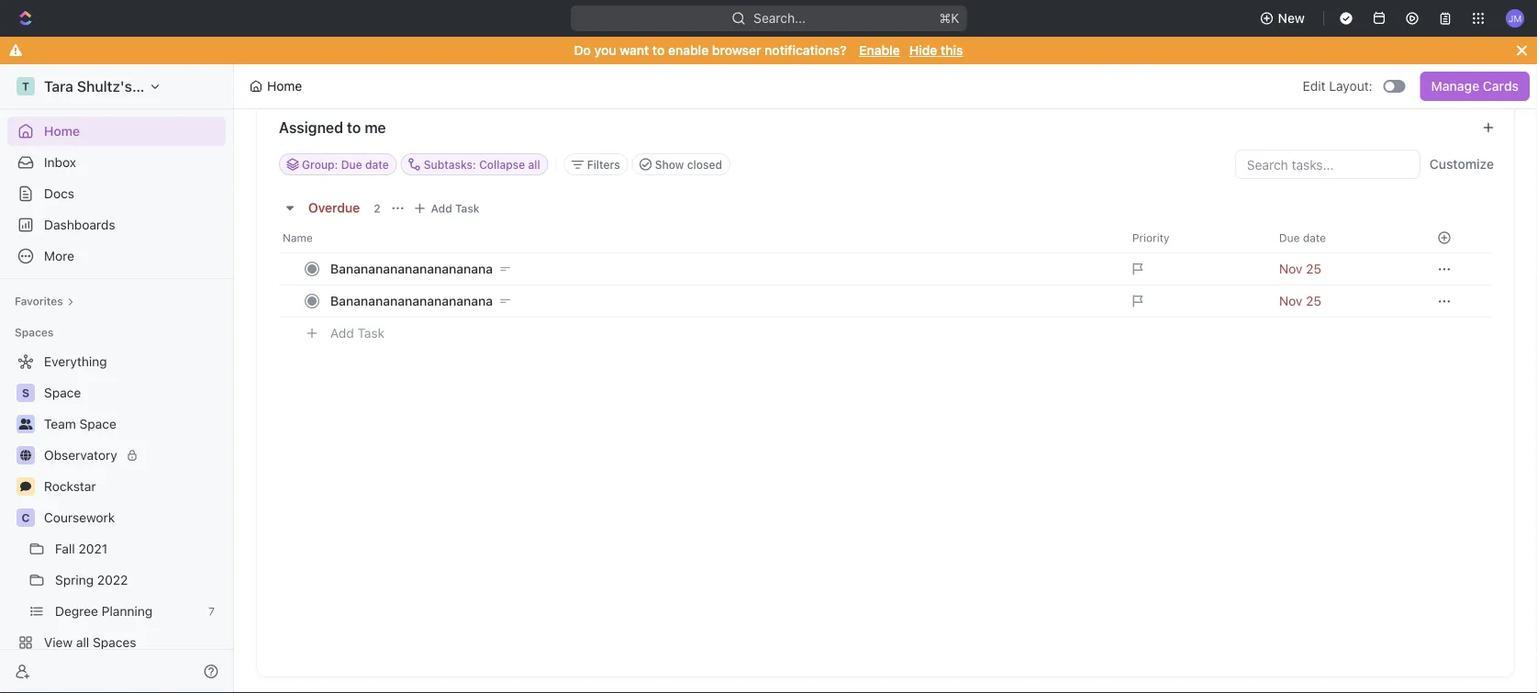 Task type: describe. For each thing, give the bounding box(es) containing it.
tara
[[44, 78, 73, 95]]

inbox
[[44, 155, 76, 170]]

all inside sidebar navigation
[[76, 635, 89, 650]]

manage
[[1432, 78, 1480, 94]]

1 horizontal spatial home
[[267, 78, 302, 94]]

0 vertical spatial date
[[365, 158, 389, 171]]

enable
[[860, 43, 900, 58]]

filters button
[[564, 153, 629, 175]]

observatory link
[[44, 441, 222, 470]]

0 vertical spatial add
[[431, 202, 452, 215]]

comment image
[[20, 481, 31, 492]]

rockstar link
[[44, 472, 222, 501]]

subtasks: collapse all
[[424, 158, 541, 171]]

0 horizontal spatial to
[[347, 119, 361, 136]]

2
[[374, 202, 381, 215]]

filters
[[587, 158, 620, 171]]

tara shultz's workspace
[[44, 78, 212, 95]]

tree inside sidebar navigation
[[7, 347, 226, 689]]

s
[[22, 387, 29, 399]]

do you want to enable browser notifications? enable hide this
[[574, 43, 964, 58]]

closed
[[687, 158, 722, 171]]

customize
[[1430, 157, 1495, 172]]

this
[[941, 43, 964, 58]]

space inside space "link"
[[44, 385, 81, 400]]

degree
[[55, 604, 98, 619]]

degree planning link
[[55, 597, 201, 626]]

overdue
[[308, 200, 360, 215]]

docs
[[44, 186, 74, 201]]

subtasks:
[[424, 158, 476, 171]]

manage cards
[[1432, 78, 1519, 94]]

home inside home link
[[44, 123, 80, 139]]

hide
[[910, 43, 938, 58]]

favorites
[[15, 295, 63, 308]]

cards
[[1484, 78, 1519, 94]]

dashboards link
[[7, 210, 226, 240]]

view all spaces link
[[7, 628, 222, 657]]

team space link
[[44, 409, 222, 439]]

team
[[44, 416, 76, 432]]

layout:
[[1330, 78, 1373, 94]]

view
[[44, 635, 73, 650]]

1 horizontal spatial all
[[528, 158, 541, 171]]

new
[[1279, 11, 1306, 26]]

degree planning
[[55, 604, 153, 619]]

name button
[[279, 223, 1122, 252]]

fall
[[55, 541, 75, 556]]

0 horizontal spatial add task
[[331, 326, 385, 341]]

sidebar navigation
[[0, 64, 238, 693]]

you
[[595, 43, 617, 58]]

customize button
[[1425, 151, 1500, 177]]

globe image
[[20, 450, 31, 461]]

due date
[[1280, 231, 1327, 244]]

more
[[44, 248, 74, 264]]

show
[[655, 158, 684, 171]]

user group image
[[19, 419, 33, 430]]

jm
[[1509, 13, 1522, 23]]

0 horizontal spatial due
[[341, 158, 362, 171]]

jm button
[[1501, 4, 1531, 33]]

rockstar
[[44, 479, 96, 494]]

spring 2022
[[55, 572, 128, 588]]

due date button
[[1269, 223, 1416, 252]]

t
[[22, 80, 29, 93]]

observatory
[[44, 448, 117, 463]]

docs link
[[7, 179, 226, 208]]

new button
[[1253, 4, 1317, 33]]



Task type: vqa. For each thing, say whether or not it's contained in the screenshot.
the Space to the bottom
yes



Task type: locate. For each thing, give the bounding box(es) containing it.
me
[[365, 119, 386, 136]]

spaces down degree planning on the bottom left
[[93, 635, 136, 650]]

edit layout:
[[1303, 78, 1373, 94]]

tara shultz's workspace, , element
[[17, 77, 35, 95]]

all right the collapse
[[528, 158, 541, 171]]

home
[[267, 78, 302, 94], [44, 123, 80, 139]]

0 horizontal spatial add task button
[[322, 322, 392, 344]]

banananananananananana
[[331, 261, 493, 276], [331, 293, 493, 308]]

date inside due date dropdown button
[[1304, 231, 1327, 244]]

banananananananananana link
[[326, 256, 1118, 282], [326, 288, 1118, 314]]

space up observatory
[[80, 416, 116, 432]]

priority button
[[1122, 223, 1269, 252]]

do
[[574, 43, 591, 58]]

coursework link
[[44, 503, 222, 533]]

0 horizontal spatial home
[[44, 123, 80, 139]]

all
[[528, 158, 541, 171], [76, 635, 89, 650]]

spring 2022 link
[[55, 566, 222, 595]]

1 vertical spatial banananananananananana link
[[326, 288, 1118, 314]]

collapse
[[479, 158, 525, 171]]

0 vertical spatial space
[[44, 385, 81, 400]]

all right view
[[76, 635, 89, 650]]

2022
[[97, 572, 128, 588]]

space
[[44, 385, 81, 400], [80, 416, 116, 432]]

group: due date
[[302, 158, 389, 171]]

everything
[[44, 354, 107, 369]]

1 vertical spatial task
[[358, 326, 385, 341]]

1 horizontal spatial date
[[1304, 231, 1327, 244]]

0 vertical spatial banananananananananana link
[[326, 256, 1118, 282]]

1 vertical spatial add
[[331, 326, 354, 341]]

everything link
[[7, 347, 222, 376]]

enable
[[668, 43, 709, 58]]

1 horizontal spatial due
[[1280, 231, 1301, 244]]

show closed button
[[632, 153, 731, 175]]

priority
[[1133, 231, 1170, 244]]

0 horizontal spatial add
[[331, 326, 354, 341]]

1 vertical spatial banananananananananana
[[331, 293, 493, 308]]

1 horizontal spatial to
[[653, 43, 665, 58]]

coursework, , element
[[17, 509, 35, 527]]

1 vertical spatial date
[[1304, 231, 1327, 244]]

edit
[[1303, 78, 1326, 94]]

task
[[455, 202, 480, 215], [358, 326, 385, 341]]

0 vertical spatial home
[[267, 78, 302, 94]]

1 vertical spatial home
[[44, 123, 80, 139]]

2 banananananananananana from the top
[[331, 293, 493, 308]]

0 horizontal spatial all
[[76, 635, 89, 650]]

favorites button
[[7, 290, 81, 312]]

inbox link
[[7, 148, 226, 177]]

date down search tasks... text box
[[1304, 231, 1327, 244]]

date
[[365, 158, 389, 171], [1304, 231, 1327, 244]]

0 vertical spatial all
[[528, 158, 541, 171]]

spring
[[55, 572, 94, 588]]

view all spaces
[[44, 635, 136, 650]]

0 horizontal spatial date
[[365, 158, 389, 171]]

1 vertical spatial add task
[[331, 326, 385, 341]]

show closed
[[655, 158, 722, 171]]

1 banananananananananana from the top
[[331, 261, 493, 276]]

1 horizontal spatial add task
[[431, 202, 480, 215]]

add
[[431, 202, 452, 215], [331, 326, 354, 341]]

tree
[[7, 347, 226, 689]]

want
[[620, 43, 649, 58]]

assigned
[[279, 119, 343, 136]]

search...
[[754, 11, 806, 26]]

to
[[653, 43, 665, 58], [347, 119, 361, 136]]

0 vertical spatial add task
[[431, 202, 480, 215]]

banananananananananana for first banananananananananana link from the bottom
[[331, 293, 493, 308]]

banananananananananana for 1st banananananananananana link from the top
[[331, 261, 493, 276]]

due inside dropdown button
[[1280, 231, 1301, 244]]

add task button
[[409, 197, 487, 219], [322, 322, 392, 344]]

to left me
[[347, 119, 361, 136]]

coursework
[[44, 510, 115, 525]]

0 vertical spatial task
[[455, 202, 480, 215]]

space inside team space link
[[80, 416, 116, 432]]

1 vertical spatial to
[[347, 119, 361, 136]]

shultz's
[[77, 78, 132, 95]]

0 horizontal spatial spaces
[[15, 326, 54, 339]]

0 horizontal spatial task
[[358, 326, 385, 341]]

spaces down favorites
[[15, 326, 54, 339]]

2021
[[79, 541, 108, 556]]

team space
[[44, 416, 116, 432]]

to right want
[[653, 43, 665, 58]]

space link
[[44, 378, 222, 408]]

0 vertical spatial due
[[341, 158, 362, 171]]

0 vertical spatial add task button
[[409, 197, 487, 219]]

space up team
[[44, 385, 81, 400]]

c
[[22, 511, 30, 524]]

1 vertical spatial due
[[1280, 231, 1301, 244]]

home up assigned
[[267, 78, 302, 94]]

7
[[209, 605, 215, 618]]

space, , element
[[17, 384, 35, 402]]

manage cards button
[[1421, 72, 1531, 101]]

planning
[[102, 604, 153, 619]]

1 banananananananananana link from the top
[[326, 256, 1118, 282]]

1 horizontal spatial spaces
[[93, 635, 136, 650]]

due down search tasks... text box
[[1280, 231, 1301, 244]]

0 vertical spatial spaces
[[15, 326, 54, 339]]

Search tasks... text field
[[1237, 151, 1420, 178]]

1 vertical spatial spaces
[[93, 635, 136, 650]]

0 vertical spatial to
[[653, 43, 665, 58]]

add task
[[431, 202, 480, 215], [331, 326, 385, 341]]

tree containing everything
[[7, 347, 226, 689]]

notifications?
[[765, 43, 847, 58]]

1 horizontal spatial task
[[455, 202, 480, 215]]

1 horizontal spatial add
[[431, 202, 452, 215]]

home link
[[7, 117, 226, 146]]

group:
[[302, 158, 338, 171]]

date down me
[[365, 158, 389, 171]]

1 vertical spatial all
[[76, 635, 89, 650]]

1 vertical spatial add task button
[[322, 322, 392, 344]]

assigned to me
[[279, 119, 386, 136]]

name
[[283, 231, 313, 244]]

home up inbox
[[44, 123, 80, 139]]

spaces
[[15, 326, 54, 339], [93, 635, 136, 650]]

browser
[[712, 43, 762, 58]]

dashboards
[[44, 217, 115, 232]]

fall 2021 link
[[55, 534, 222, 564]]

0 vertical spatial banananananananananana
[[331, 261, 493, 276]]

fall 2021
[[55, 541, 108, 556]]

2 banananananananananana link from the top
[[326, 288, 1118, 314]]

due right group:
[[341, 158, 362, 171]]

due
[[341, 158, 362, 171], [1280, 231, 1301, 244]]

more button
[[7, 241, 226, 271]]

workspace
[[136, 78, 212, 95]]

1 vertical spatial space
[[80, 416, 116, 432]]

⌘k
[[940, 11, 960, 26]]

1 horizontal spatial add task button
[[409, 197, 487, 219]]



